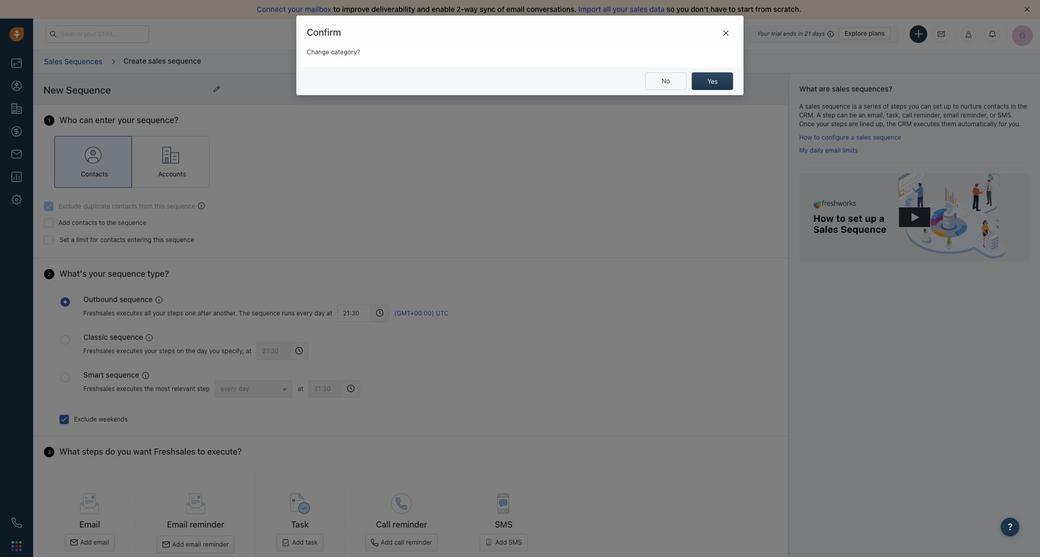 Task type: vqa. For each thing, say whether or not it's contained in the screenshot.


Task type: describe. For each thing, give the bounding box(es) containing it.
is
[[853, 102, 857, 110]]

the left most
[[144, 385, 154, 393]]

category?
[[331, 48, 360, 56]]

change
[[307, 48, 329, 56]]

another.
[[213, 310, 237, 318]]

your down <span class=" ">sales reps can use this for traditional drip campaigns e.g. reengaging with cold prospects</span> icon
[[153, 310, 166, 318]]

on
[[177, 348, 184, 355]]

1 vertical spatial a
[[852, 133, 855, 141]]

connect your mailbox link
[[257, 5, 333, 13]]

contacts up limit
[[72, 219, 97, 227]]

day inside button
[[239, 385, 249, 393]]

utc
[[436, 310, 449, 318]]

what are sales sequences?
[[800, 84, 893, 93]]

outbound sequence
[[83, 295, 153, 304]]

steps up configure
[[832, 120, 848, 128]]

execute?
[[207, 447, 242, 457]]

daily
[[810, 147, 824, 154]]

freshsales for smart
[[83, 385, 115, 393]]

you inside the a sales sequence is a series of steps you can set up to nurture contacts in the crm. a step can be an email, task, call reminder, email reminder, or sms. once your steps are lined up, the crm executes them automatically for you.
[[909, 102, 920, 110]]

freshsales executes your steps on the day you specify, at
[[83, 348, 252, 355]]

0 horizontal spatial from
[[139, 202, 153, 210]]

add email
[[80, 539, 109, 547]]

contacts
[[81, 170, 108, 178]]

relevant
[[172, 385, 195, 393]]

send email image
[[938, 29, 946, 38]]

what's new image
[[966, 31, 973, 38]]

you left specify,
[[209, 348, 220, 355]]

how
[[800, 133, 813, 141]]

for inside the a sales sequence is a series of steps you can set up to nurture contacts in the crm. a step can be an email, task, call reminder, email reminder, or sms. once your steps are lined up, the crm executes them automatically for you.
[[999, 120, 1008, 128]]

email for email
[[79, 520, 100, 530]]

up
[[944, 102, 952, 110]]

0 horizontal spatial for
[[90, 236, 98, 244]]

phone element
[[6, 513, 27, 534]]

confirm dialog
[[297, 16, 744, 95]]

sequence up outbound sequence
[[108, 269, 145, 279]]

sales right create
[[148, 56, 166, 65]]

2 horizontal spatial day
[[315, 310, 325, 318]]

2-
[[457, 5, 464, 13]]

freshsales executes the most relevant step
[[83, 385, 210, 393]]

steps left on
[[159, 348, 175, 355]]

0 horizontal spatial a
[[800, 102, 804, 110]]

them
[[942, 120, 957, 128]]

email inside the a sales sequence is a series of steps you can set up to nurture contacts in the crm. a step can be an email, task, call reminder, email reminder, or sms. once your steps are lined up, the crm executes them automatically for you.
[[944, 111, 960, 119]]

entering
[[127, 236, 152, 244]]

freshsales right 'want'
[[154, 447, 195, 457]]

a inside the a sales sequence is a series of steps you can set up to nurture contacts in the crm. a step can be an email, task, call reminder, email reminder, or sms. once your steps are lined up, the crm executes them automatically for you.
[[859, 102, 863, 110]]

a sales sequence is a series of steps you can set up to nurture contacts in the crm. a step can be an email, task, call reminder, email reminder, or sms. once your steps are lined up, the crm executes them automatically for you.
[[800, 102, 1028, 128]]

sms.
[[998, 111, 1014, 119]]

2
[[48, 271, 51, 278]]

explore
[[845, 30, 868, 37]]

enable
[[432, 5, 455, 13]]

exclude duplicate contacts from this sequence
[[59, 202, 195, 210]]

sms inside button
[[509, 539, 522, 547]]

executes inside the a sales sequence is a series of steps you can set up to nurture contacts in the crm. a step can be an email, task, call reminder, email reminder, or sms. once your steps are lined up, the crm executes them automatically for you.
[[914, 120, 940, 128]]

steps left do
[[82, 447, 103, 457]]

of inside the a sales sequence is a series of steps you can set up to nurture contacts in the crm. a step can be an email, task, call reminder, email reminder, or sms. once your steps are lined up, the crm executes them automatically for you.
[[884, 102, 890, 110]]

<span class=" ">sales reps can use this for prospecting and account-based selling e.g. following up with event attendees</span> image
[[142, 372, 149, 379]]

phone image
[[11, 518, 22, 529]]

to right mailbox
[[333, 5, 340, 13]]

limits
[[843, 147, 859, 154]]

what steps do you want freshsales to execute?
[[60, 447, 242, 457]]

(gmt+00:00) utc
[[395, 310, 449, 318]]

what's
[[60, 269, 87, 279]]

yes
[[708, 77, 718, 85]]

the down the duplicate
[[107, 219, 116, 227]]

you right do
[[117, 447, 131, 457]]

add for call reminder
[[381, 539, 393, 547]]

after
[[198, 310, 212, 318]]

how to configure a sales sequence
[[800, 133, 902, 141]]

sequence left '<span class=" ">sales reps can use this for weekly check-ins with leads and to run renewal campaigns e.g. renewing a contract</span>' image
[[110, 333, 143, 342]]

an
[[859, 111, 866, 119]]

steps up task,
[[891, 102, 907, 110]]

days
[[813, 30, 825, 37]]

2 horizontal spatial can
[[921, 102, 932, 110]]

steps left one
[[167, 310, 183, 318]]

exclude for exclude weekends
[[74, 416, 97, 423]]

type?
[[148, 269, 169, 279]]

the down task,
[[887, 120, 897, 128]]

add for sms
[[496, 539, 507, 547]]

what's your sequence type?
[[60, 269, 169, 279]]

you right so at the right of the page
[[677, 5, 689, 13]]

1 vertical spatial day
[[197, 348, 208, 355]]

0 vertical spatial sms
[[495, 520, 513, 530]]

task
[[291, 520, 309, 530]]

set a limit for contacts entering this sequence
[[60, 236, 194, 244]]

sequence up type?
[[166, 236, 194, 244]]

sales down lined
[[857, 133, 872, 141]]

add for task
[[292, 539, 304, 547]]

sequence left every contact has a unique email address, so don't worry about duplication. icon
[[167, 202, 195, 210]]

your inside the a sales sequence is a series of steps you can set up to nurture contacts in the crm. a step can be an email, task, call reminder, email reminder, or sms. once your steps are lined up, the crm executes them automatically for you.
[[817, 120, 830, 128]]

call inside button
[[395, 539, 405, 547]]

step inside the a sales sequence is a series of steps you can set up to nurture contacts in the crm. a step can be an email, task, call reminder, email reminder, or sms. once your steps are lined up, the crm executes them automatically for you.
[[823, 111, 836, 119]]

2 reminder, from the left
[[961, 111, 989, 119]]

sales
[[44, 57, 63, 66]]

add for email
[[80, 539, 92, 547]]

sales sequences link
[[43, 53, 103, 69]]

do
[[105, 447, 115, 457]]

1 horizontal spatial can
[[838, 111, 848, 119]]

(gmt+00:00)
[[395, 310, 434, 318]]

add for email reminder
[[172, 541, 184, 549]]

one
[[185, 310, 196, 318]]

smart sequence
[[83, 371, 139, 379]]

sequence left <span class=" ">sales reps can use this for prospecting and account-based selling e.g. following up with event attendees</span> 'icon'
[[106, 371, 139, 379]]

contacts link
[[54, 136, 132, 188]]

0 horizontal spatial are
[[820, 84, 831, 93]]

so
[[667, 5, 675, 13]]

to left execute?
[[198, 447, 205, 457]]

0 horizontal spatial step
[[197, 385, 210, 393]]

1 horizontal spatial a
[[817, 111, 821, 119]]

accounts link
[[132, 136, 210, 188]]

explore plans link
[[839, 27, 891, 40]]

outbound
[[83, 295, 118, 304]]

sales inside the a sales sequence is a series of steps you can set up to nurture contacts in the crm. a step can be an email, task, call reminder, email reminder, or sms. once your steps are lined up, the crm executes them automatically for you.
[[806, 102, 821, 110]]

your right import
[[613, 5, 628, 13]]

call inside the a sales sequence is a series of steps you can set up to nurture contacts in the crm. a step can be an email, task, call reminder, email reminder, or sms. once your steps are lined up, the crm executes them automatically for you.
[[903, 111, 913, 119]]

freshworks switcher image
[[11, 542, 22, 552]]

add email reminder button
[[157, 536, 235, 554]]

data
[[650, 5, 665, 13]]

have
[[711, 5, 727, 13]]

executes for classic sequence
[[116, 348, 143, 355]]

who can enter your sequence?
[[60, 116, 179, 125]]

every contact has a unique email address, so don't worry about duplication. image
[[198, 202, 205, 210]]

start
[[738, 5, 754, 13]]

add call reminder
[[381, 539, 432, 547]]

runs
[[282, 310, 295, 318]]

executes for outbound sequence
[[116, 310, 143, 318]]

once
[[800, 120, 815, 128]]

import all your sales data link
[[579, 5, 667, 13]]

up,
[[876, 120, 885, 128]]

set
[[60, 236, 69, 244]]

0 horizontal spatial can
[[79, 116, 93, 125]]

series
[[864, 102, 882, 110]]

reminder inside button
[[406, 539, 432, 547]]

add sms
[[496, 539, 522, 547]]

to right how
[[814, 133, 820, 141]]

reminder up the add email reminder
[[190, 520, 224, 530]]

classic
[[83, 333, 108, 342]]

sequence inside the a sales sequence is a series of steps you can set up to nurture contacts in the crm. a step can be an email, task, call reminder, email reminder, or sms. once your steps are lined up, the crm executes them automatically for you.
[[822, 102, 851, 110]]



Task type: locate. For each thing, give the bounding box(es) containing it.
for
[[999, 120, 1008, 128], [90, 236, 98, 244]]

1 horizontal spatial step
[[823, 111, 836, 119]]

yes button
[[692, 72, 734, 90]]

are inside the a sales sequence is a series of steps you can set up to nurture contacts in the crm. a step can be an email, task, call reminder, email reminder, or sms. once your steps are lined up, the crm executes them automatically for you.
[[849, 120, 859, 128]]

2 vertical spatial day
[[239, 385, 249, 393]]

explore plans
[[845, 30, 885, 37]]

call down call reminder
[[395, 539, 405, 547]]

0 vertical spatial from
[[756, 5, 772, 13]]

a right is
[[859, 102, 863, 110]]

0 vertical spatial are
[[820, 84, 831, 93]]

email
[[79, 520, 100, 530], [167, 520, 188, 530]]

what for what steps do you want freshsales to execute?
[[60, 447, 80, 457]]

2 horizontal spatial a
[[859, 102, 863, 110]]

sequence right the
[[252, 310, 280, 318]]

Search your CRM... text field
[[46, 25, 149, 43]]

confirm
[[307, 27, 341, 38]]

automatically
[[959, 120, 998, 128]]

add contacts to the sequence
[[59, 219, 146, 227]]

freshsales down smart
[[83, 385, 115, 393]]

day down specify,
[[239, 385, 249, 393]]

create sales sequence
[[124, 56, 201, 65]]

what
[[800, 84, 818, 93], [60, 447, 80, 457]]

2 vertical spatial a
[[71, 236, 74, 244]]

a up crm.
[[800, 102, 804, 110]]

reminder,
[[915, 111, 942, 119], [961, 111, 989, 119]]

classic sequence
[[83, 333, 143, 342]]

deliverability
[[372, 5, 415, 13]]

from
[[756, 5, 772, 13], [139, 202, 153, 210]]

a up limits
[[852, 133, 855, 141]]

for right limit
[[90, 236, 98, 244]]

all
[[603, 5, 611, 13], [144, 310, 151, 318]]

way
[[464, 5, 478, 13]]

email,
[[868, 111, 885, 119]]

sales
[[630, 5, 648, 13], [148, 56, 166, 65], [832, 84, 850, 93], [806, 102, 821, 110], [857, 133, 872, 141]]

your right enter
[[118, 116, 135, 125]]

1 horizontal spatial of
[[884, 102, 890, 110]]

add
[[59, 219, 70, 227], [80, 539, 92, 547], [292, 539, 304, 547], [381, 539, 393, 547], [496, 539, 507, 547], [172, 541, 184, 549]]

1 vertical spatial call
[[395, 539, 405, 547]]

1 horizontal spatial a
[[852, 133, 855, 141]]

day right runs
[[315, 310, 325, 318]]

sequence left is
[[822, 102, 851, 110]]

sequence right create
[[168, 56, 201, 65]]

limit
[[76, 236, 89, 244]]

add task
[[292, 539, 318, 547]]

0 horizontal spatial all
[[144, 310, 151, 318]]

reminder down call reminder
[[406, 539, 432, 547]]

0 horizontal spatial in
[[799, 30, 803, 37]]

email inside button
[[186, 541, 201, 549]]

lined
[[860, 120, 874, 128]]

exclude for exclude duplicate contacts from this sequence
[[59, 202, 81, 210]]

weekends
[[99, 416, 128, 423]]

sequence down up,
[[874, 133, 902, 141]]

0 vertical spatial a
[[859, 102, 863, 110]]

to down the duplicate
[[99, 219, 105, 227]]

in left 21
[[799, 30, 803, 37]]

contacts inside the a sales sequence is a series of steps you can set up to nurture contacts in the crm. a step can be an email, task, call reminder, email reminder, or sms. once your steps are lined up, the crm executes them automatically for you.
[[984, 102, 1010, 110]]

1 reminder, from the left
[[915, 111, 942, 119]]

3
[[48, 449, 51, 455]]

set
[[934, 102, 943, 110]]

(gmt+00:00) utc link
[[395, 309, 449, 318]]

1 horizontal spatial from
[[756, 5, 772, 13]]

executes
[[914, 120, 940, 128], [116, 310, 143, 318], [116, 348, 143, 355], [116, 385, 143, 393]]

add inside "button"
[[80, 539, 92, 547]]

0 vertical spatial exclude
[[59, 202, 81, 210]]

create
[[124, 56, 146, 65]]

1 vertical spatial every
[[221, 385, 237, 393]]

executes down set
[[914, 120, 940, 128]]

1 vertical spatial this
[[153, 236, 164, 244]]

exclude weekends
[[74, 416, 128, 423]]

a
[[800, 102, 804, 110], [817, 111, 821, 119]]

0 vertical spatial all
[[603, 5, 611, 13]]

smart
[[83, 371, 104, 379]]

sales up be
[[832, 84, 850, 93]]

in up sms.
[[1012, 102, 1017, 110]]

you up crm
[[909, 102, 920, 110]]

most
[[156, 385, 170, 393]]

0 vertical spatial at
[[327, 310, 332, 318]]

1 vertical spatial in
[[1012, 102, 1017, 110]]

reminder up the add call reminder
[[393, 520, 427, 530]]

the
[[239, 310, 250, 318]]

exclude
[[59, 202, 81, 210], [74, 416, 97, 423]]

0 vertical spatial day
[[315, 310, 325, 318]]

1 vertical spatial from
[[139, 202, 153, 210]]

sales up crm.
[[806, 102, 821, 110]]

email up add email reminder button
[[167, 520, 188, 530]]

sequence?
[[137, 116, 179, 125]]

exclude left weekends
[[74, 416, 97, 423]]

0 horizontal spatial of
[[498, 5, 505, 13]]

no button
[[646, 72, 687, 90]]

None text field
[[43, 81, 209, 99]]

0 horizontal spatial a
[[71, 236, 74, 244]]

of
[[498, 5, 505, 13], [884, 102, 890, 110]]

add sms button
[[480, 535, 528, 552]]

your right 'once'
[[817, 120, 830, 128]]

executes down <span class=" ">sales reps can use this for prospecting and account-based selling e.g. following up with event attendees</span> 'icon'
[[116, 385, 143, 393]]

add task button
[[277, 535, 324, 552]]

every down specify,
[[221, 385, 237, 393]]

exclude left the duplicate
[[59, 202, 81, 210]]

my daily email limits
[[800, 147, 859, 154]]

a
[[859, 102, 863, 110], [852, 133, 855, 141], [71, 236, 74, 244]]

crm.
[[800, 111, 816, 119]]

1 horizontal spatial for
[[999, 120, 1008, 128]]

reminder down email reminder
[[203, 541, 229, 549]]

0 vertical spatial of
[[498, 5, 505, 13]]

sales sequences
[[44, 57, 102, 66]]

the up the you.
[[1018, 102, 1028, 110]]

1 horizontal spatial day
[[239, 385, 249, 393]]

email for email reminder
[[167, 520, 188, 530]]

your left mailbox
[[288, 5, 303, 13]]

contacts up or
[[984, 102, 1010, 110]]

what for what are sales sequences?
[[800, 84, 818, 93]]

0 horizontal spatial reminder,
[[915, 111, 942, 119]]

contacts down add contacts to the sequence
[[100, 236, 126, 244]]

0 vertical spatial in
[[799, 30, 803, 37]]

can right who
[[79, 116, 93, 125]]

<span class=" ">sales reps can use this for traditional drip campaigns e.g. reengaging with cold prospects</span> image
[[155, 297, 163, 304]]

1 horizontal spatial call
[[903, 111, 913, 119]]

the right on
[[186, 348, 195, 355]]

freshsales down "outbound"
[[83, 310, 115, 318]]

step right crm.
[[823, 111, 836, 119]]

freshsales down "classic"
[[83, 348, 115, 355]]

this right 'entering'
[[153, 236, 164, 244]]

0 vertical spatial every
[[297, 310, 313, 318]]

sequence left <span class=" ">sales reps can use this for traditional drip campaigns e.g. reengaging with cold prospects</span> icon
[[120, 295, 153, 304]]

to right 'up'
[[954, 102, 959, 110]]

your trial ends in 21 days
[[758, 30, 825, 37]]

mailbox
[[305, 5, 332, 13]]

or
[[991, 111, 997, 119]]

of right the sync on the left top of the page
[[498, 5, 505, 13]]

task,
[[887, 111, 901, 119]]

can left be
[[838, 111, 848, 119]]

0 vertical spatial a
[[800, 102, 804, 110]]

add email button
[[65, 535, 115, 552]]

1 horizontal spatial every
[[297, 310, 313, 318]]

be
[[850, 111, 857, 119]]

0 horizontal spatial every
[[221, 385, 237, 393]]

of up task,
[[884, 102, 890, 110]]

freshsales executes all your steps one after another. the sequence runs every day at
[[83, 310, 332, 318]]

all right import
[[603, 5, 611, 13]]

how to configure a sales sequence link
[[800, 133, 902, 141]]

to inside the a sales sequence is a series of steps you can set up to nurture contacts in the crm. a step can be an email, task, call reminder, email reminder, or sms. once your steps are lined up, the crm executes them automatically for you.
[[954, 102, 959, 110]]

every inside button
[[221, 385, 237, 393]]

sequences?
[[852, 84, 893, 93]]

my daily email limits link
[[800, 147, 859, 154]]

configure
[[822, 133, 850, 141]]

freshsales for outbound
[[83, 310, 115, 318]]

scratch.
[[774, 5, 802, 13]]

2 horizontal spatial at
[[327, 310, 332, 318]]

1 vertical spatial a
[[817, 111, 821, 119]]

0 horizontal spatial at
[[246, 348, 252, 355]]

conversations.
[[527, 5, 577, 13]]

contacts up add contacts to the sequence
[[112, 202, 137, 210]]

0 horizontal spatial day
[[197, 348, 208, 355]]

1 horizontal spatial reminder,
[[961, 111, 989, 119]]

step
[[823, 111, 836, 119], [197, 385, 210, 393]]

at right every day button
[[298, 385, 304, 393]]

1 email from the left
[[79, 520, 100, 530]]

1 horizontal spatial are
[[849, 120, 859, 128]]

0 horizontal spatial email
[[79, 520, 100, 530]]

enter
[[95, 116, 116, 125]]

this
[[154, 202, 165, 210], [153, 236, 164, 244]]

nurture
[[961, 102, 983, 110]]

who
[[60, 116, 77, 125]]

don't
[[691, 5, 709, 13]]

1 horizontal spatial all
[[603, 5, 611, 13]]

accounts
[[158, 170, 186, 178]]

sales left data at right
[[630, 5, 648, 13]]

a right set
[[71, 236, 74, 244]]

1 vertical spatial what
[[60, 447, 80, 457]]

call
[[903, 111, 913, 119], [395, 539, 405, 547]]

call up crm
[[903, 111, 913, 119]]

your down '<span class=" ">sales reps can use this for weekly check-ins with leads and to run renewal campaigns e.g. renewing a contract</span>' image
[[144, 348, 157, 355]]

1 horizontal spatial what
[[800, 84, 818, 93]]

my
[[800, 147, 809, 154]]

2 email from the left
[[167, 520, 188, 530]]

1 horizontal spatial email
[[167, 520, 188, 530]]

step right relevant
[[197, 385, 210, 393]]

email
[[507, 5, 525, 13], [944, 111, 960, 119], [826, 147, 841, 154], [94, 539, 109, 547], [186, 541, 201, 549]]

1 vertical spatial of
[[884, 102, 890, 110]]

1 vertical spatial for
[[90, 236, 98, 244]]

reminder inside button
[[203, 541, 229, 549]]

1 vertical spatial all
[[144, 310, 151, 318]]

1 horizontal spatial at
[[298, 385, 304, 393]]

close image
[[1025, 7, 1030, 12]]

0 horizontal spatial call
[[395, 539, 405, 547]]

this down accounts
[[154, 202, 165, 210]]

reminder, up automatically on the right top
[[961, 111, 989, 119]]

21
[[805, 30, 811, 37]]

to left start in the top of the page
[[729, 5, 736, 13]]

ends
[[784, 30, 797, 37]]

a right crm.
[[817, 111, 821, 119]]

0 vertical spatial for
[[999, 120, 1008, 128]]

at right runs
[[327, 310, 332, 318]]

trial
[[772, 30, 782, 37]]

1 vertical spatial sms
[[509, 539, 522, 547]]

1
[[48, 118, 50, 124]]

at right specify,
[[246, 348, 252, 355]]

plans
[[869, 30, 885, 37]]

specify,
[[222, 348, 244, 355]]

0 horizontal spatial what
[[60, 447, 80, 457]]

what right the 3
[[60, 447, 80, 457]]

1 vertical spatial at
[[246, 348, 252, 355]]

executes down outbound sequence
[[116, 310, 143, 318]]

<span class=" ">sales reps can use this for weekly check-ins with leads and to run renewal campaigns e.g. renewing a contract</span> image
[[146, 334, 153, 342]]

1 vertical spatial step
[[197, 385, 210, 393]]

in inside the a sales sequence is a series of steps you can set up to nurture contacts in the crm. a step can be an email, task, call reminder, email reminder, or sms. once your steps are lined up, the crm executes them automatically for you.
[[1012, 102, 1017, 110]]

connect your mailbox to improve deliverability and enable 2-way sync of email conversations. import all your sales data so you don't have to start from scratch.
[[257, 5, 802, 13]]

0 vertical spatial what
[[800, 84, 818, 93]]

freshsales for classic
[[83, 348, 115, 355]]

email inside "button"
[[94, 539, 109, 547]]

1 vertical spatial are
[[849, 120, 859, 128]]

1 horizontal spatial in
[[1012, 102, 1017, 110]]

0 vertical spatial call
[[903, 111, 913, 119]]

1 vertical spatial exclude
[[74, 416, 97, 423]]

email reminder
[[167, 520, 224, 530]]

executes for smart sequence
[[116, 385, 143, 393]]

from up 'entering'
[[139, 202, 153, 210]]

sequence down the exclude duplicate contacts from this sequence
[[118, 219, 146, 227]]

every right runs
[[297, 310, 313, 318]]

reminder, down set
[[915, 111, 942, 119]]

every day button
[[215, 380, 293, 398]]

email up add email "button"
[[79, 520, 100, 530]]

your right what's
[[89, 269, 106, 279]]

every
[[297, 310, 313, 318], [221, 385, 237, 393]]

duplicate
[[83, 202, 110, 210]]

can
[[921, 102, 932, 110], [838, 111, 848, 119], [79, 116, 93, 125]]

can left set
[[921, 102, 932, 110]]

all up '<span class=" ">sales reps can use this for weekly check-ins with leads and to run renewal campaigns e.g. renewing a contract</span>' image
[[144, 310, 151, 318]]

0 vertical spatial step
[[823, 111, 836, 119]]

2 vertical spatial at
[[298, 385, 304, 393]]

from right start in the top of the page
[[756, 5, 772, 13]]

day right on
[[197, 348, 208, 355]]

for down sms.
[[999, 120, 1008, 128]]

what up crm.
[[800, 84, 818, 93]]

executes down classic sequence
[[116, 348, 143, 355]]

0 vertical spatial this
[[154, 202, 165, 210]]



